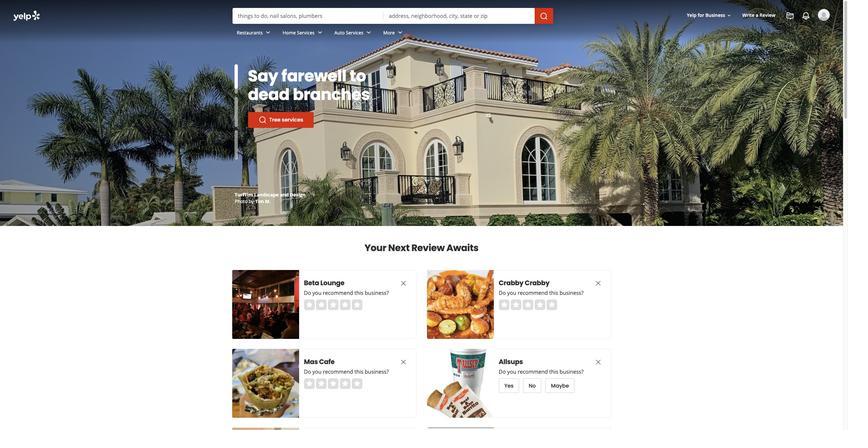 Task type: locate. For each thing, give the bounding box(es) containing it.
rating element
[[304, 299, 362, 310], [499, 299, 557, 310], [304, 378, 362, 389]]

this
[[354, 289, 363, 297], [549, 289, 558, 297], [354, 368, 363, 375], [549, 368, 558, 375]]

rating element down lounge
[[304, 299, 362, 310]]

dismiss card image for allsups
[[594, 358, 602, 366]]

do for mas
[[304, 368, 311, 375]]

mas cafe link
[[304, 357, 387, 366]]

0 horizontal spatial crabby
[[499, 278, 524, 288]]

24 chevron down v2 image for auto services
[[365, 29, 373, 37]]

business? for cafe
[[365, 368, 389, 375]]

turftim
[[235, 191, 253, 198]]

yelp for business button
[[684, 9, 734, 21]]

1 horizontal spatial 24 chevron down v2 image
[[316, 29, 324, 37]]

by
[[249, 198, 254, 204]]

1 24 chevron down v2 image from the left
[[264, 29, 272, 37]]

user actions element
[[682, 8, 839, 49]]

dismiss card image
[[399, 279, 407, 287], [594, 358, 602, 366]]

review inside user actions element
[[760, 12, 776, 18]]

1 vertical spatial dismiss card image
[[399, 358, 407, 366]]

review right next
[[411, 242, 445, 254]]

business?
[[365, 289, 389, 297], [560, 289, 584, 297], [365, 368, 389, 375], [560, 368, 584, 375]]

business
[[705, 12, 725, 18]]

recommend
[[323, 289, 353, 297], [518, 289, 548, 297], [323, 368, 353, 375], [518, 368, 548, 375]]

24 chevron down v2 image inside the more link
[[396, 29, 404, 37]]

none field the near
[[389, 12, 529, 20]]

projects image
[[786, 12, 794, 20]]

home
[[283, 29, 296, 36]]

None search field
[[0, 0, 843, 49]]

24 chevron down v2 image for more
[[396, 29, 404, 37]]

next
[[388, 242, 410, 254]]

(no rating) image down lounge
[[304, 299, 362, 310]]

1 horizontal spatial dismiss card image
[[594, 358, 602, 366]]

(no rating) image down cafe
[[304, 378, 362, 389]]

this for crabby
[[549, 289, 558, 297]]

write a review link
[[740, 9, 778, 21]]

24 chevron down v2 image right the auto services
[[365, 29, 373, 37]]

business? down crabby crabby link on the bottom right of the page
[[560, 289, 584, 297]]

photo of mas cafe image
[[232, 349, 299, 418]]

you for mas
[[312, 368, 322, 375]]

24 chevron down v2 image for restaurants
[[264, 29, 272, 37]]

write
[[742, 12, 755, 18]]

0 horizontal spatial dismiss card image
[[399, 279, 407, 287]]

auto services
[[334, 29, 363, 36]]

1 services from the left
[[297, 29, 315, 36]]

more link
[[378, 24, 409, 43]]

1 horizontal spatial dismiss card image
[[594, 279, 602, 287]]

yes button
[[499, 378, 519, 393]]

turftim landscape and design photo by tim m.
[[235, 191, 306, 204]]

2 services from the left
[[346, 29, 363, 36]]

crabby
[[499, 278, 524, 288], [525, 278, 550, 288]]

do you recommend this business?
[[304, 289, 389, 297], [499, 289, 584, 297], [304, 368, 389, 375], [499, 368, 584, 375]]

24 chevron down v2 image
[[264, 29, 272, 37], [316, 29, 324, 37]]

cafe
[[319, 357, 335, 366]]

photo of beta lounge image
[[232, 270, 299, 339]]

tim m. link
[[255, 198, 271, 204]]

business? for crabby
[[560, 289, 584, 297]]

2 24 chevron down v2 image from the left
[[316, 29, 324, 37]]

your
[[365, 242, 386, 254]]

photo of allsups image
[[427, 349, 494, 418]]

do you recommend this business? for crabby
[[499, 289, 584, 297]]

review
[[760, 12, 776, 18], [411, 242, 445, 254]]

you down beta
[[312, 289, 322, 297]]

24 chevron down v2 image
[[365, 29, 373, 37], [396, 29, 404, 37]]

say
[[248, 65, 278, 87]]

mas
[[304, 357, 318, 366]]

recommend down lounge
[[323, 289, 353, 297]]

0 horizontal spatial 24 chevron down v2 image
[[264, 29, 272, 37]]

write a review
[[742, 12, 776, 18]]

no button
[[523, 378, 541, 393]]

(no rating) image
[[304, 299, 362, 310], [499, 299, 557, 310], [304, 378, 362, 389]]

0 horizontal spatial review
[[411, 242, 445, 254]]

explore banner section banner
[[0, 0, 843, 226]]

0 vertical spatial review
[[760, 12, 776, 18]]

this down "mas cafe" link
[[354, 368, 363, 375]]

Find text field
[[238, 12, 378, 20]]

landscape
[[254, 191, 279, 198]]

do you recommend this business? down crabby crabby link on the bottom right of the page
[[499, 289, 584, 297]]

crabby crabby link
[[499, 278, 582, 288]]

you down mas cafe
[[312, 368, 322, 375]]

1 horizontal spatial review
[[760, 12, 776, 18]]

tree services
[[269, 116, 303, 124]]

yelp
[[687, 12, 697, 18]]

rating element down cafe
[[304, 378, 362, 389]]

0 horizontal spatial services
[[297, 29, 315, 36]]

Near text field
[[389, 12, 529, 20]]

do
[[304, 289, 311, 297], [499, 289, 506, 297], [304, 368, 311, 375], [499, 368, 506, 375]]

yes
[[504, 382, 514, 389]]

do you recommend this business? down "mas cafe" link
[[304, 368, 389, 375]]

1 crabby from the left
[[499, 278, 524, 288]]

services for home services
[[297, 29, 315, 36]]

photo
[[235, 198, 248, 204]]

rating element for cafe
[[304, 378, 362, 389]]

0 horizontal spatial 24 chevron down v2 image
[[365, 29, 373, 37]]

rating element down crabby crabby
[[499, 299, 557, 310]]

services right home
[[297, 29, 315, 36]]

turftim landscape and design link
[[235, 191, 306, 198]]

1 none field from the left
[[238, 12, 378, 20]]

services
[[282, 116, 303, 124]]

2 none field from the left
[[389, 12, 529, 20]]

24 chevron down v2 image left auto
[[316, 29, 324, 37]]

recommend down crabby crabby link on the bottom right of the page
[[518, 289, 548, 297]]

do down beta
[[304, 289, 311, 297]]

1 vertical spatial review
[[411, 242, 445, 254]]

services right auto
[[346, 29, 363, 36]]

1 vertical spatial dismiss card image
[[594, 358, 602, 366]]

do for crabby
[[499, 289, 506, 297]]

24 search v2 image
[[259, 116, 267, 124]]

do you recommend this business? down beta lounge "link"
[[304, 289, 389, 297]]

24 chevron down v2 image right more
[[396, 29, 404, 37]]

this for cafe
[[354, 368, 363, 375]]

this down crabby crabby link on the bottom right of the page
[[549, 289, 558, 297]]

1 horizontal spatial 24 chevron down v2 image
[[396, 29, 404, 37]]

yelp for business
[[687, 12, 725, 18]]

24 chevron down v2 image inside home services link
[[316, 29, 324, 37]]

0 vertical spatial dismiss card image
[[399, 279, 407, 287]]

review right "a"
[[760, 12, 776, 18]]

1 horizontal spatial crabby
[[525, 278, 550, 288]]

0 horizontal spatial dismiss card image
[[399, 358, 407, 366]]

None search field
[[233, 8, 555, 24]]

do you recommend this business? for cafe
[[304, 368, 389, 375]]

24 chevron down v2 image for home services
[[316, 29, 324, 37]]

1 horizontal spatial none field
[[389, 12, 529, 20]]

24 chevron down v2 image right "restaurants"
[[264, 29, 272, 37]]

photo of crabby crabby image
[[427, 270, 494, 339]]

allsups link
[[499, 357, 582, 366]]

business? down "mas cafe" link
[[365, 368, 389, 375]]

you down crabby crabby
[[507, 289, 516, 297]]

do down crabby crabby
[[499, 289, 506, 297]]

(no rating) image down crabby crabby
[[499, 299, 557, 310]]

do you recommend this business? down allsups link
[[499, 368, 584, 375]]

1 24 chevron down v2 image from the left
[[365, 29, 373, 37]]

recommend down "mas cafe" link
[[323, 368, 353, 375]]

beta lounge
[[304, 278, 344, 288]]

restaurants link
[[232, 24, 277, 43]]

farewell
[[281, 65, 346, 87]]

0 vertical spatial dismiss card image
[[594, 279, 602, 287]]

24 chevron down v2 image inside restaurants link
[[264, 29, 272, 37]]

dismiss card image
[[594, 279, 602, 287], [399, 358, 407, 366]]

recommend for cafe
[[323, 368, 353, 375]]

services for auto services
[[346, 29, 363, 36]]

1 horizontal spatial services
[[346, 29, 363, 36]]

0 horizontal spatial none field
[[238, 12, 378, 20]]

None radio
[[328, 299, 338, 310], [340, 299, 350, 310], [352, 299, 362, 310], [499, 299, 509, 310], [511, 299, 521, 310], [535, 299, 545, 310], [546, 299, 557, 310], [352, 378, 362, 389], [328, 299, 338, 310], [340, 299, 350, 310], [352, 299, 362, 310], [499, 299, 509, 310], [511, 299, 521, 310], [535, 299, 545, 310], [546, 299, 557, 310], [352, 378, 362, 389]]

maybe
[[551, 382, 569, 389]]

None radio
[[304, 299, 315, 310], [316, 299, 326, 310], [523, 299, 533, 310], [304, 378, 315, 389], [316, 378, 326, 389], [328, 378, 338, 389], [340, 378, 350, 389], [304, 299, 315, 310], [316, 299, 326, 310], [523, 299, 533, 310], [304, 378, 315, 389], [316, 378, 326, 389], [328, 378, 338, 389], [340, 378, 350, 389]]

2 24 chevron down v2 image from the left
[[396, 29, 404, 37]]

you
[[312, 289, 322, 297], [507, 289, 516, 297], [312, 368, 322, 375], [507, 368, 516, 375]]

home services
[[283, 29, 315, 36]]

business? down beta lounge "link"
[[365, 289, 389, 297]]

allsups
[[499, 357, 523, 366]]

do down mas
[[304, 368, 311, 375]]

your next review awaits
[[365, 242, 479, 254]]

24 chevron down v2 image inside auto services link
[[365, 29, 373, 37]]

tree
[[269, 116, 280, 124]]

services
[[297, 29, 315, 36], [346, 29, 363, 36]]

None field
[[238, 12, 378, 20], [389, 12, 529, 20]]

this down beta lounge "link"
[[354, 289, 363, 297]]

tyler b. image
[[818, 9, 830, 21]]



Task type: vqa. For each thing, say whether or not it's contained in the screenshot.
Search inside button
no



Task type: describe. For each thing, give the bounding box(es) containing it.
(no rating) image for crabby
[[499, 299, 557, 310]]

business? for lounge
[[365, 289, 389, 297]]

select slide image
[[234, 60, 238, 89]]

do for beta
[[304, 289, 311, 297]]

home services link
[[277, 24, 329, 43]]

business? up maybe button
[[560, 368, 584, 375]]

notifications image
[[802, 12, 810, 20]]

say farewell to dead branches
[[248, 65, 370, 106]]

recommend down allsups link
[[518, 368, 548, 375]]

this up maybe button
[[549, 368, 558, 375]]

awaits
[[447, 242, 479, 254]]

business categories element
[[232, 24, 830, 43]]

more
[[383, 29, 395, 36]]

photo of hope plumbing image
[[427, 428, 494, 430]]

you down allsups
[[507, 368, 516, 375]]

this for lounge
[[354, 289, 363, 297]]

16 chevron down v2 image
[[727, 13, 732, 18]]

you for crabby
[[507, 289, 516, 297]]

(no rating) image for cafe
[[304, 378, 362, 389]]

restaurants
[[237, 29, 263, 36]]

mas cafe
[[304, 357, 335, 366]]

none field "find"
[[238, 12, 378, 20]]

review for a
[[760, 12, 776, 18]]

(no rating) image for lounge
[[304, 299, 362, 310]]

and
[[280, 191, 289, 198]]

rating element for lounge
[[304, 299, 362, 310]]

photo of carmelina's image
[[232, 428, 299, 430]]

beta lounge link
[[304, 278, 387, 288]]

none search field containing yelp for business
[[0, 0, 843, 49]]

2 crabby from the left
[[525, 278, 550, 288]]

for
[[698, 12, 704, 18]]

dead
[[248, 83, 290, 106]]

crabby crabby
[[499, 278, 550, 288]]

beta
[[304, 278, 319, 288]]

design
[[290, 191, 306, 198]]

m.
[[265, 198, 271, 204]]

branches
[[293, 83, 370, 106]]

you for beta
[[312, 289, 322, 297]]

recommend for lounge
[[323, 289, 353, 297]]

auto
[[334, 29, 345, 36]]

do down allsups
[[499, 368, 506, 375]]

none search field inside search field
[[233, 8, 555, 24]]

to
[[350, 65, 366, 87]]

lounge
[[320, 278, 344, 288]]

auto services link
[[329, 24, 378, 43]]

search image
[[540, 12, 548, 20]]

do you recommend this business? for lounge
[[304, 289, 389, 297]]

tim
[[255, 198, 264, 204]]

review for next
[[411, 242, 445, 254]]

a
[[756, 12, 758, 18]]

recommend for crabby
[[518, 289, 548, 297]]

no
[[529, 382, 536, 389]]

tree services link
[[248, 112, 314, 128]]

dismiss card image for beta lounge
[[399, 279, 407, 287]]

dismiss card image for mas cafe
[[399, 358, 407, 366]]

rating element for crabby
[[499, 299, 557, 310]]

maybe button
[[545, 378, 575, 393]]

dismiss card image for crabby crabby
[[594, 279, 602, 287]]



